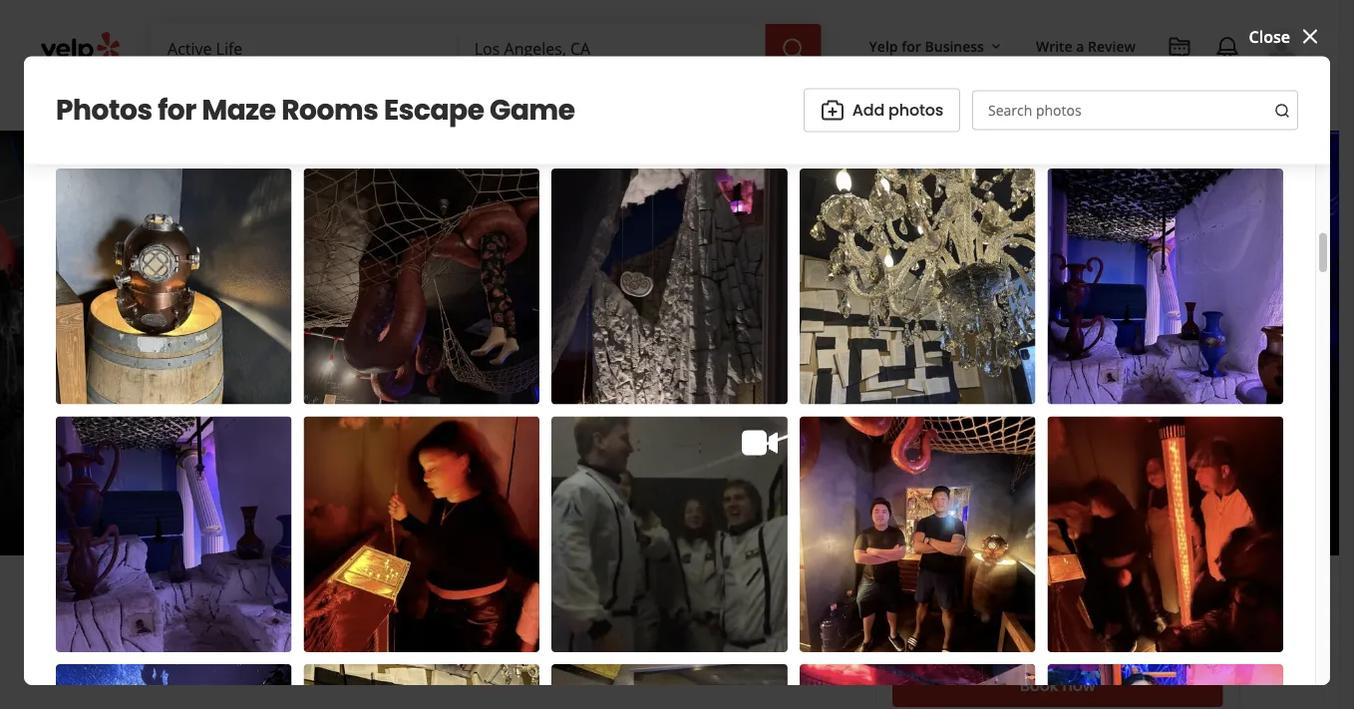 Task type: describe. For each thing, give the bounding box(es) containing it.
close
[[1249, 26, 1291, 47]]

$10 off with code yelp10
[[955, 622, 1141, 645]]

see all 253 photos
[[1065, 481, 1207, 503]]

Search photos text field
[[972, 90, 1298, 130]]

add photo link
[[282, 595, 430, 639]]

1 vertical spatial maze
[[99, 340, 227, 407]]

yelp
[[869, 36, 898, 55]]

services for auto services
[[496, 88, 549, 107]]

yelp10
[[1090, 622, 1141, 645]]

save
[[607, 606, 645, 628]]

yelp for business button
[[861, 28, 1012, 64]]

auto services link
[[445, 72, 592, 130]]

services for home services
[[349, 88, 401, 107]]

1:00
[[233, 492, 264, 513]]

business categories element
[[152, 72, 1299, 130]]

for for maze
[[158, 90, 196, 130]]

hours
[[421, 495, 455, 511]]

24 chevron down v2 image for restaurants
[[250, 86, 273, 110]]

save button
[[558, 595, 662, 639]]

review
[[207, 606, 258, 628]]

photo of maze rooms escape game - los angeles, ca, us. magic kingdom room image
[[114, 131, 784, 556]]

escape games link
[[208, 459, 321, 480]]

open
[[99, 492, 141, 513]]

share button
[[438, 595, 550, 639]]

add for add photo
[[331, 606, 363, 628]]

see hours link
[[389, 492, 464, 516]]

24 star v2 image
[[115, 605, 139, 629]]

10:00
[[149, 492, 190, 513]]

24 save outline v2 image
[[575, 605, 599, 629]]

see hours
[[398, 495, 455, 511]]

add photos
[[853, 99, 943, 121]]

photo
[[367, 606, 413, 628]]

day)
[[344, 492, 377, 513]]

(752 reviews) link
[[313, 415, 414, 436]]

see all 253 photos link
[[1032, 468, 1240, 516]]

restaurants
[[168, 88, 246, 107]]

24 camera v2 image
[[299, 605, 323, 629]]

business
[[925, 36, 984, 55]]

write a review link
[[99, 595, 274, 639]]

with
[[1009, 622, 1044, 645]]

1 vertical spatial game
[[598, 340, 745, 407]]

for for business
[[902, 36, 921, 55]]

share
[[487, 606, 533, 628]]

see for see hours
[[398, 495, 418, 511]]

add for add photos
[[853, 99, 885, 121]]

add photo
[[331, 606, 413, 628]]

escape games
[[208, 459, 321, 480]]

add photos link
[[804, 88, 960, 132]]

16 chevron down v2 image
[[988, 39, 1004, 55]]

24 chevron down v2 image
[[405, 86, 429, 110]]

photo of maze rooms escape game - los angeles, ca, us. lunar station image
[[784, 131, 1354, 556]]

1 vertical spatial escape
[[414, 340, 588, 407]]

book now link
[[893, 663, 1223, 707]]

restaurants link
[[152, 72, 289, 130]]

photos inside 'link'
[[1152, 481, 1207, 503]]

reviews)
[[350, 415, 414, 436]]



Task type: vqa. For each thing, say whether or not it's contained in the screenshot.
the Casa Pollastro Icon at right top
no



Task type: locate. For each thing, give the bounding box(es) containing it.
0 horizontal spatial 24 chevron down v2 image
[[250, 86, 273, 110]]

rooms
[[281, 90, 378, 130], [237, 340, 405, 407]]

write inside user actions element
[[1036, 36, 1073, 55]]

0 horizontal spatial add
[[331, 606, 363, 628]]

game
[[490, 90, 575, 130], [598, 340, 745, 407]]

4.8
[[287, 415, 309, 436]]

a for review
[[1076, 36, 1085, 55]]

write left review
[[1036, 36, 1073, 55]]

1 vertical spatial a
[[192, 606, 203, 628]]

services left 24 chevron down v2 icon
[[349, 88, 401, 107]]

am left -
[[194, 492, 219, 513]]

1 horizontal spatial a
[[1076, 36, 1085, 55]]

2 vertical spatial escape
[[208, 459, 262, 480]]

games
[[267, 459, 321, 480]]

services inside home services link
[[349, 88, 401, 107]]

24 chevron down v2 image
[[250, 86, 273, 110], [553, 86, 576, 110]]

search image
[[1275, 103, 1291, 119]]

services
[[349, 88, 401, 107], [496, 88, 549, 107]]

book now
[[1020, 674, 1096, 697]]

4.8 star rating image
[[99, 410, 275, 442]]

a for review
[[192, 606, 203, 628]]

24 share v2 image
[[455, 605, 479, 629]]

1 am from the left
[[194, 492, 219, 513]]

1 horizontal spatial photos
[[1152, 481, 1207, 503]]

2 am from the left
[[269, 492, 294, 513]]

open 10:00 am - 1:00 am (next day)
[[99, 492, 377, 513]]

for inside button
[[902, 36, 921, 55]]

0 vertical spatial write
[[1036, 36, 1073, 55]]

0 vertical spatial a
[[1076, 36, 1085, 55]]

notifications image
[[1216, 36, 1240, 60]]

4.8 (752 reviews)
[[287, 415, 414, 436]]

all
[[1098, 481, 1116, 503]]

24 chevron down v2 image right restaurants at the top left of page
[[250, 86, 273, 110]]

rooms left 24 chevron down v2 icon
[[281, 90, 378, 130]]

services inside auto services link
[[496, 88, 549, 107]]

maze up 4.8 star rating image
[[99, 340, 227, 407]]

24 add photo v2 image
[[821, 98, 845, 122]]

home services
[[305, 88, 401, 107]]

add
[[853, 99, 885, 121], [331, 606, 363, 628]]

add right 24 add photo v2
[[853, 99, 885, 121]]

user actions element
[[853, 25, 1327, 148]]

1 vertical spatial rooms
[[237, 340, 405, 407]]

0 vertical spatial rooms
[[281, 90, 378, 130]]

0 horizontal spatial am
[[194, 492, 219, 513]]

services right 'auto' on the top left of the page
[[496, 88, 549, 107]]

2 services from the left
[[496, 88, 549, 107]]

photos
[[889, 99, 943, 121], [1152, 481, 1207, 503]]

for
[[902, 36, 921, 55], [158, 90, 196, 130]]

-
[[223, 492, 229, 513]]

0 horizontal spatial for
[[158, 90, 196, 130]]

0 horizontal spatial a
[[192, 606, 203, 628]]

0 horizontal spatial photos
[[889, 99, 943, 121]]

see left all
[[1065, 481, 1094, 503]]

24 chevron down v2 image for auto services
[[553, 86, 576, 110]]

code
[[1047, 622, 1086, 645]]

1 horizontal spatial game
[[598, 340, 745, 407]]

off
[[984, 622, 1005, 645]]

1 horizontal spatial for
[[902, 36, 921, 55]]

0 vertical spatial add
[[853, 99, 885, 121]]

next image
[[1288, 327, 1311, 351]]

1 horizontal spatial services
[[496, 88, 549, 107]]

1 horizontal spatial am
[[269, 492, 294, 513]]

maze left home
[[202, 90, 276, 130]]

write a review
[[147, 606, 258, 628]]

a
[[1076, 36, 1085, 55], [192, 606, 203, 628]]

(752
[[313, 415, 346, 436]]

see left the hours
[[398, 495, 418, 511]]

yelp for business
[[869, 36, 984, 55]]

0 horizontal spatial see
[[398, 495, 418, 511]]

photos
[[56, 90, 152, 130]]

see
[[1065, 481, 1094, 503], [398, 495, 418, 511]]

am
[[194, 492, 219, 513], [269, 492, 294, 513]]

write a review link
[[1028, 28, 1144, 64]]

home services link
[[289, 72, 445, 130]]

claimed
[[119, 459, 182, 480]]

253
[[1120, 481, 1148, 503]]

None search field
[[152, 24, 825, 72]]

am right 1:00 in the bottom left of the page
[[269, 492, 294, 513]]

0 vertical spatial maze
[[202, 90, 276, 130]]

search image
[[781, 37, 805, 61]]

home
[[305, 88, 345, 107]]

0 horizontal spatial write
[[147, 606, 188, 628]]

1 vertical spatial for
[[158, 90, 196, 130]]

24 close v2 image
[[1298, 25, 1322, 49]]

1 horizontal spatial 24 chevron down v2 image
[[553, 86, 576, 110]]

photos right 253
[[1152, 481, 1207, 503]]

0 vertical spatial game
[[490, 90, 575, 130]]

1 horizontal spatial write
[[1036, 36, 1073, 55]]

0 horizontal spatial game
[[490, 90, 575, 130]]

write for write a review
[[1036, 36, 1073, 55]]

1 vertical spatial write
[[147, 606, 188, 628]]

rooms up (752
[[237, 340, 405, 407]]

maze
[[202, 90, 276, 130], [99, 340, 227, 407]]

maze rooms escape game
[[99, 340, 745, 407]]

auto
[[461, 88, 492, 107]]

add right 24 camera v2 image
[[331, 606, 363, 628]]

write a review
[[1036, 36, 1136, 55]]

0 vertical spatial photos
[[889, 99, 943, 121]]

0 horizontal spatial services
[[349, 88, 401, 107]]

24 chevron down v2 image right the 'auto services'
[[553, 86, 576, 110]]

1 24 chevron down v2 image from the left
[[250, 86, 273, 110]]

book
[[1020, 674, 1059, 697]]

write for write a review
[[147, 606, 188, 628]]

write right '24 star v2' icon
[[147, 606, 188, 628]]

24 chevron down v2 image inside auto services link
[[553, 86, 576, 110]]

projects image
[[1168, 36, 1192, 60]]

1 services from the left
[[349, 88, 401, 107]]

(next
[[298, 492, 340, 513]]

escape
[[384, 90, 484, 130], [414, 340, 588, 407], [208, 459, 262, 480]]

1 horizontal spatial add
[[853, 99, 885, 121]]

0 vertical spatial for
[[902, 36, 921, 55]]

photos down yelp for business at the right top of page
[[889, 99, 943, 121]]

$10
[[955, 622, 981, 645]]

16 claim filled v2 image
[[99, 462, 115, 478]]

for right yelp
[[902, 36, 921, 55]]

for right photos
[[158, 90, 196, 130]]

photo of maze rooms escape game - los angeles, ca, us. lunar mission image
[[0, 131, 114, 556]]

now
[[1063, 674, 1096, 697]]

1 vertical spatial photos
[[1152, 481, 1207, 503]]

write
[[1036, 36, 1073, 55], [147, 606, 188, 628]]

1 vertical spatial add
[[331, 606, 363, 628]]

see for see all 253 photos
[[1065, 481, 1094, 503]]

24 chevron down v2 image inside the restaurants link
[[250, 86, 273, 110]]

1 horizontal spatial see
[[1065, 481, 1094, 503]]

review
[[1088, 36, 1136, 55]]

2 24 chevron down v2 image from the left
[[553, 86, 576, 110]]

see inside 'link'
[[1065, 481, 1094, 503]]

auto services
[[461, 88, 549, 107]]

close button
[[1249, 24, 1322, 49]]

0 vertical spatial escape
[[384, 90, 484, 130]]

photos for maze rooms escape game
[[56, 90, 575, 130]]



